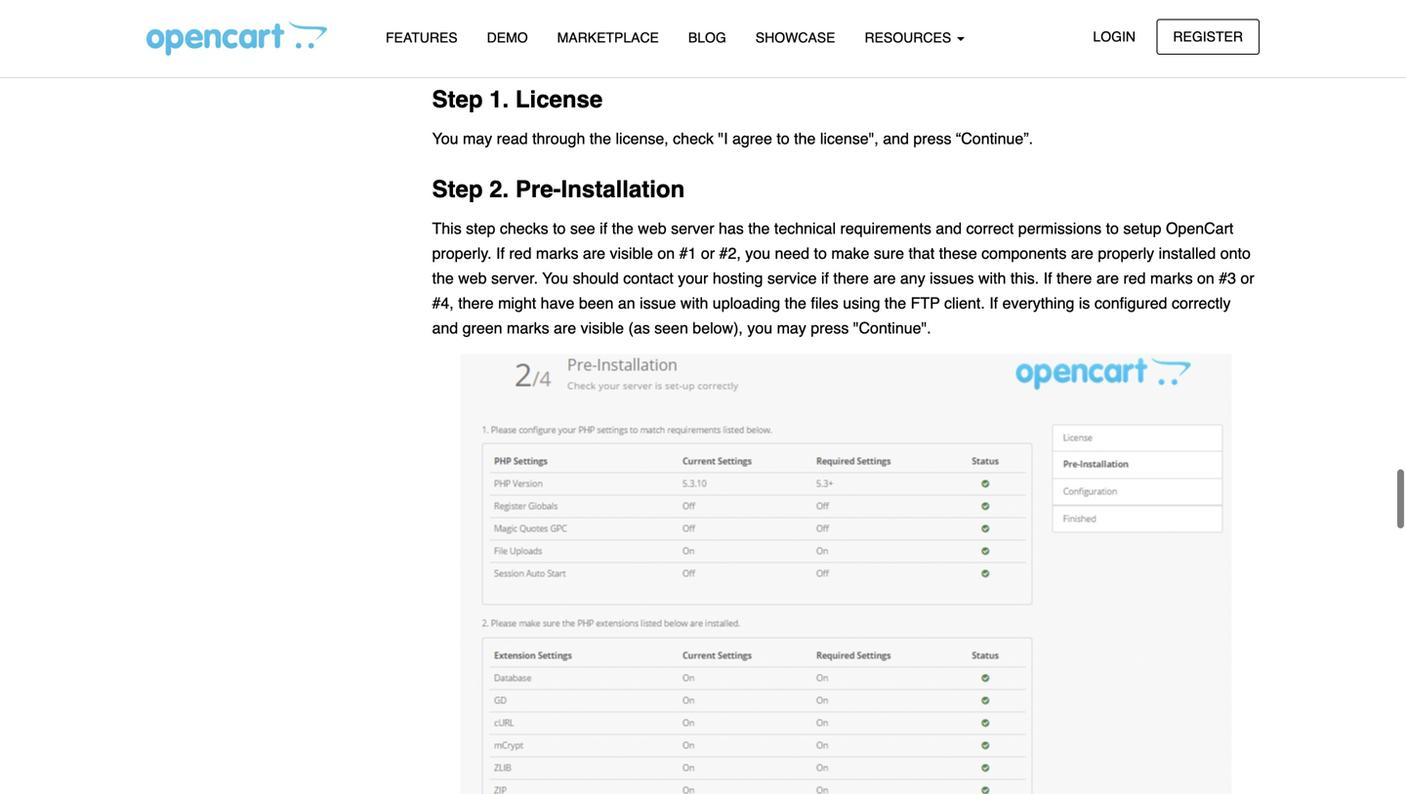 Task type: vqa. For each thing, say whether or not it's contained in the screenshot.
Complete at the top of the page
yes



Task type: locate. For each thing, give the bounding box(es) containing it.
on
[[658, 244, 675, 262], [1198, 269, 1215, 287]]

press left "continue".
[[914, 129, 952, 147]]

marks down installed
[[1151, 269, 1193, 287]]

1 vertical spatial or
[[1241, 269, 1255, 287]]

installation up the license
[[547, 40, 621, 58]]

web left server
[[638, 219, 667, 237]]

step left 1.
[[432, 86, 483, 113]]

the right 'complete' on the right of the page
[[964, 40, 986, 58]]

1.
[[490, 86, 509, 113]]

to right agree
[[777, 129, 790, 147]]

1 step from the top
[[432, 86, 483, 113]]

0 vertical spatial is
[[505, 40, 517, 58]]

that
[[909, 244, 935, 262]]

red down 'checks'
[[509, 244, 532, 262]]

this page is the installation page. the following steps will help you complete the installation process for opencart.
[[432, 40, 1222, 58]]

you left read
[[432, 129, 459, 147]]

1 vertical spatial on
[[1198, 269, 1215, 287]]

this
[[432, 40, 462, 58], [432, 219, 462, 237]]

might
[[498, 294, 537, 312]]

1 horizontal spatial if
[[822, 269, 829, 287]]

and up these
[[936, 219, 962, 237]]

1 vertical spatial if
[[822, 269, 829, 287]]

1 vertical spatial web
[[458, 269, 487, 287]]

these
[[939, 244, 978, 262]]

0 horizontal spatial web
[[458, 269, 487, 287]]

0 horizontal spatial you
[[432, 129, 459, 147]]

your
[[678, 269, 709, 287]]

on left #1
[[658, 244, 675, 262]]

through
[[533, 129, 586, 147]]

the
[[521, 40, 543, 58], [964, 40, 986, 58], [590, 129, 612, 147], [794, 129, 816, 147], [612, 219, 634, 237], [749, 219, 770, 237], [432, 269, 454, 287], [785, 294, 807, 312], [885, 294, 907, 312]]

1 horizontal spatial or
[[1241, 269, 1255, 287]]

license",
[[820, 129, 879, 147]]

0 vertical spatial or
[[701, 244, 715, 262]]

0 vertical spatial marks
[[536, 244, 579, 262]]

2 this from the top
[[432, 219, 462, 237]]

or right #1
[[701, 244, 715, 262]]

you
[[866, 40, 892, 58], [746, 244, 771, 262], [748, 319, 773, 337]]

visible down the been
[[581, 319, 624, 337]]

marks down might
[[507, 319, 550, 337]]

the right has
[[749, 219, 770, 237]]

0 vertical spatial may
[[463, 129, 493, 147]]

properly.
[[432, 244, 492, 262]]

are down sure
[[874, 269, 896, 287]]

agree
[[733, 129, 773, 147]]

server.
[[491, 269, 538, 287]]

1 vertical spatial red
[[1124, 269, 1147, 287]]

have
[[541, 294, 575, 312]]

is right page
[[505, 40, 517, 58]]

showcase
[[756, 30, 836, 45]]

this for this page is the installation page. the following steps will help you complete the installation process for opencart.
[[432, 40, 462, 58]]

1 horizontal spatial with
[[979, 269, 1007, 287]]

visible
[[610, 244, 654, 262], [581, 319, 624, 337]]

0 vertical spatial step
[[432, 86, 483, 113]]

step for step 1. license
[[432, 86, 483, 113]]

client.
[[945, 294, 986, 312]]

permissions
[[1019, 219, 1102, 237]]

0 vertical spatial if
[[496, 244, 505, 262]]

1 vertical spatial marks
[[1151, 269, 1193, 287]]

press down files at the top right
[[811, 319, 849, 337]]

there down make
[[834, 269, 869, 287]]

press
[[914, 129, 952, 147], [811, 319, 849, 337]]

or right #3
[[1241, 269, 1255, 287]]

1 vertical spatial this
[[432, 219, 462, 237]]

0 vertical spatial with
[[979, 269, 1007, 287]]

1 horizontal spatial red
[[1124, 269, 1147, 287]]

0 vertical spatial visible
[[610, 244, 654, 262]]

"continue".
[[854, 319, 932, 337]]

step left the '2.'
[[432, 176, 483, 203]]

is
[[505, 40, 517, 58], [1079, 294, 1091, 312]]

may down service
[[777, 319, 807, 337]]

if right see
[[600, 219, 608, 237]]

0 horizontal spatial red
[[509, 244, 532, 262]]

0 horizontal spatial or
[[701, 244, 715, 262]]

1 vertical spatial step
[[432, 176, 483, 203]]

the down installation
[[612, 219, 634, 237]]

are down permissions at the top of page
[[1072, 244, 1094, 262]]

this for this step checks to see if the web server has the technical requirements and correct permissions to setup opencart properly. if red marks are visible on #1 or #2, you need to make sure that these components are properly installed onto the web server. you should contact your hosting service if there are any issues with this. if there are red marks on #3 or #4, there might have been an issue with uploading the files using the ftp client. if everything is configured correctly and green marks are visible (as seen below), you may press "continue".
[[432, 219, 462, 237]]

register
[[1174, 29, 1244, 44]]

if up files at the top right
[[822, 269, 829, 287]]

correctly
[[1172, 294, 1231, 312]]

2 vertical spatial you
[[748, 319, 773, 337]]

0 vertical spatial and
[[883, 129, 909, 147]]

and right 'license",'
[[883, 129, 909, 147]]

you right help
[[866, 40, 892, 58]]

issues
[[930, 269, 975, 287]]

2 vertical spatial if
[[990, 294, 999, 312]]

if
[[496, 244, 505, 262], [1044, 269, 1053, 287], [990, 294, 999, 312]]

are
[[583, 244, 606, 262], [1072, 244, 1094, 262], [874, 269, 896, 287], [1097, 269, 1120, 287], [554, 319, 577, 337]]

is right everything
[[1079, 294, 1091, 312]]

this inside the this step checks to see if the web server has the technical requirements and correct permissions to setup opencart properly. if red marks are visible on #1 or #2, you need to make sure that these components are properly installed onto the web server. you should contact your hosting service if there are any issues with this. if there are red marks on #3 or #4, there might have been an issue with uploading the files using the ftp client. if everything is configured correctly and green marks are visible (as seen below), you may press "continue".
[[432, 219, 462, 237]]

1 horizontal spatial web
[[638, 219, 667, 237]]

and
[[883, 129, 909, 147], [936, 219, 962, 237], [432, 319, 458, 337]]

red
[[509, 244, 532, 262], [1124, 269, 1147, 287]]

there up everything
[[1057, 269, 1093, 287]]

the right page
[[521, 40, 543, 58]]

0 vertical spatial you
[[432, 129, 459, 147]]

marks
[[536, 244, 579, 262], [1151, 269, 1193, 287], [507, 319, 550, 337]]

below),
[[693, 319, 743, 337]]

2 vertical spatial and
[[432, 319, 458, 337]]

installation left process
[[990, 40, 1064, 58]]

you right '#2,'
[[746, 244, 771, 262]]

issue
[[640, 294, 676, 312]]

1 vertical spatial may
[[777, 319, 807, 337]]

red up configured
[[1124, 269, 1147, 287]]

0 vertical spatial web
[[638, 219, 667, 237]]

with down your
[[681, 294, 709, 312]]

you inside the this step checks to see if the web server has the technical requirements and correct permissions to setup opencart properly. if red marks are visible on #1 or #2, you need to make sure that these components are properly installed onto the web server. you should contact your hosting service if there are any issues with this. if there are red marks on #3 or #4, there might have been an issue with uploading the files using the ftp client. if everything is configured correctly and green marks are visible (as seen below), you may press "continue".
[[543, 269, 569, 287]]

web down properly.
[[458, 269, 487, 287]]

with left the this.
[[979, 269, 1007, 287]]

to
[[777, 129, 790, 147], [553, 219, 566, 237], [1106, 219, 1120, 237], [814, 244, 827, 262]]

resources link
[[850, 21, 980, 55]]

onto
[[1221, 244, 1251, 262]]

if right the this.
[[1044, 269, 1053, 287]]

with
[[979, 269, 1007, 287], [681, 294, 709, 312]]

you
[[432, 129, 459, 147], [543, 269, 569, 287]]

#2,
[[720, 244, 741, 262]]

if up server.
[[496, 244, 505, 262]]

0 vertical spatial this
[[432, 40, 462, 58]]

marketplace
[[557, 30, 659, 45]]

may inside the this step checks to see if the web server has the technical requirements and correct permissions to setup opencart properly. if red marks are visible on #1 or #2, you need to make sure that these components are properly installed onto the web server. you should contact your hosting service if there are any issues with this. if there are red marks on #3 or #4, there might have been an issue with uploading the files using the ftp client. if everything is configured correctly and green marks are visible (as seen below), you may press "continue".
[[777, 319, 807, 337]]

using
[[843, 294, 881, 312]]

make
[[832, 244, 870, 262]]

if
[[600, 219, 608, 237], [822, 269, 829, 287]]

1 vertical spatial is
[[1079, 294, 1091, 312]]

1 vertical spatial and
[[936, 219, 962, 237]]

may
[[463, 129, 493, 147], [777, 319, 807, 337]]

1 horizontal spatial press
[[914, 129, 952, 147]]

on left #3
[[1198, 269, 1215, 287]]

marks down see
[[536, 244, 579, 262]]

2 installation from the left
[[990, 40, 1064, 58]]

you down uploading
[[748, 319, 773, 337]]

0 vertical spatial you
[[866, 40, 892, 58]]

2 horizontal spatial there
[[1057, 269, 1093, 287]]

1 vertical spatial you
[[746, 244, 771, 262]]

visible up the contact
[[610, 244, 654, 262]]

may left read
[[463, 129, 493, 147]]

1 vertical spatial press
[[811, 319, 849, 337]]

1 horizontal spatial you
[[543, 269, 569, 287]]

0 horizontal spatial press
[[811, 319, 849, 337]]

you up have
[[543, 269, 569, 287]]

1 horizontal spatial is
[[1079, 294, 1091, 312]]

1 this from the top
[[432, 40, 462, 58]]

web
[[638, 219, 667, 237], [458, 269, 487, 287]]

and down #4,
[[432, 319, 458, 337]]

has
[[719, 219, 744, 237]]

green
[[463, 319, 503, 337]]

1 vertical spatial visible
[[581, 319, 624, 337]]

2 step from the top
[[432, 176, 483, 203]]

1 vertical spatial you
[[543, 269, 569, 287]]

1 horizontal spatial on
[[1198, 269, 1215, 287]]

steps
[[765, 40, 802, 58]]

1 horizontal spatial may
[[777, 319, 807, 337]]

this up properly.
[[432, 219, 462, 237]]

there
[[834, 269, 869, 287], [1057, 269, 1093, 287], [458, 294, 494, 312]]

there up green on the left top
[[458, 294, 494, 312]]

you may read through the license, check "i agree to the license", and press "continue".
[[432, 129, 1034, 147]]

marketplace link
[[543, 21, 674, 55]]

pre-
[[516, 176, 561, 203]]

0 horizontal spatial installation
[[547, 40, 621, 58]]

to left see
[[553, 219, 566, 237]]

1 horizontal spatial if
[[990, 294, 999, 312]]

2 horizontal spatial if
[[1044, 269, 1053, 287]]

step
[[432, 86, 483, 113], [432, 176, 483, 203]]

installation
[[547, 40, 621, 58], [990, 40, 1064, 58]]

0 horizontal spatial if
[[496, 244, 505, 262]]

0 horizontal spatial there
[[458, 294, 494, 312]]

0 vertical spatial if
[[600, 219, 608, 237]]

1 horizontal spatial installation
[[990, 40, 1064, 58]]

opencart step2 image
[[459, 353, 1233, 794]]

0 horizontal spatial on
[[658, 244, 675, 262]]

setup
[[1124, 219, 1162, 237]]

register link
[[1157, 19, 1260, 55]]

0 horizontal spatial with
[[681, 294, 709, 312]]

if right client.
[[990, 294, 999, 312]]

1 horizontal spatial and
[[883, 129, 909, 147]]

this left page
[[432, 40, 462, 58]]

step for step 2. pre-installation
[[432, 176, 483, 203]]

blog link
[[674, 21, 741, 55]]



Task type: describe. For each thing, give the bounding box(es) containing it.
1 installation from the left
[[547, 40, 621, 58]]

login
[[1094, 29, 1136, 44]]

resources
[[865, 30, 956, 45]]

1 vertical spatial with
[[681, 294, 709, 312]]

blog
[[689, 30, 727, 45]]

step 2. pre-installation
[[432, 176, 685, 203]]

#3
[[1219, 269, 1237, 287]]

license
[[516, 86, 603, 113]]

will
[[807, 40, 828, 58]]

sure
[[874, 244, 905, 262]]

the left license,
[[590, 129, 612, 147]]

is inside the this step checks to see if the web server has the technical requirements and correct permissions to setup opencart properly. if red marks are visible on #1 or #2, you need to make sure that these components are properly installed onto the web server. you should contact your hosting service if there are any issues with this. if there are red marks on #3 or #4, there might have been an issue with uploading the files using the ftp client. if everything is configured correctly and green marks are visible (as seen below), you may press "continue".
[[1079, 294, 1091, 312]]

everything
[[1003, 294, 1075, 312]]

0 vertical spatial red
[[509, 244, 532, 262]]

features
[[386, 30, 458, 45]]

1 vertical spatial if
[[1044, 269, 1053, 287]]

components
[[982, 244, 1067, 262]]

opencart
[[1166, 219, 1234, 237]]

opencart.
[[1150, 40, 1222, 58]]

0 vertical spatial on
[[658, 244, 675, 262]]

this step checks to see if the web server has the technical requirements and correct permissions to setup opencart properly. if red marks are visible on #1 or #2, you need to make sure that these components are properly installed onto the web server. you should contact your hosting service if there are any issues with this. if there are red marks on #3 or #4, there might have been an issue with uploading the files using the ftp client. if everything is configured correctly and green marks are visible (as seen below), you may press "continue".
[[432, 219, 1255, 337]]

step 1. license
[[432, 86, 603, 113]]

technical
[[775, 219, 836, 237]]

the up #4,
[[432, 269, 454, 287]]

an
[[618, 294, 636, 312]]

requirements
[[841, 219, 932, 237]]

files
[[811, 294, 839, 312]]

0 horizontal spatial if
[[600, 219, 608, 237]]

complete
[[896, 40, 959, 58]]

see
[[570, 219, 596, 237]]

help
[[833, 40, 862, 58]]

2 horizontal spatial and
[[936, 219, 962, 237]]

are down properly
[[1097, 269, 1120, 287]]

the left 'license",'
[[794, 129, 816, 147]]

#4,
[[432, 294, 454, 312]]

installed
[[1159, 244, 1217, 262]]

installation
[[561, 176, 685, 203]]

following
[[700, 40, 760, 58]]

#1
[[680, 244, 697, 262]]

(as
[[629, 319, 650, 337]]

server
[[671, 219, 715, 237]]

demo link
[[473, 21, 543, 55]]

been
[[579, 294, 614, 312]]

checks
[[500, 219, 549, 237]]

login link
[[1077, 19, 1153, 55]]

opencart step1 image
[[432, 0, 1260, 24]]

hosting
[[713, 269, 763, 287]]

read
[[497, 129, 528, 147]]

"continue".
[[956, 129, 1034, 147]]

correct
[[967, 219, 1014, 237]]

should
[[573, 269, 619, 287]]

need
[[775, 244, 810, 262]]

for
[[1127, 40, 1145, 58]]

check
[[673, 129, 714, 147]]

to up properly
[[1106, 219, 1120, 237]]

"i
[[718, 129, 728, 147]]

0 horizontal spatial may
[[463, 129, 493, 147]]

uploading
[[713, 294, 781, 312]]

1 horizontal spatial there
[[834, 269, 869, 287]]

properly
[[1098, 244, 1155, 262]]

demo
[[487, 30, 528, 45]]

features link
[[371, 21, 473, 55]]

page
[[466, 40, 501, 58]]

step
[[466, 219, 496, 237]]

configured
[[1095, 294, 1168, 312]]

are up should
[[583, 244, 606, 262]]

license,
[[616, 129, 669, 147]]

any
[[901, 269, 926, 287]]

service
[[768, 269, 817, 287]]

opencart - open source shopping cart solution image
[[147, 21, 327, 56]]

the up "continue".
[[885, 294, 907, 312]]

the down service
[[785, 294, 807, 312]]

0 vertical spatial press
[[914, 129, 952, 147]]

to right need
[[814, 244, 827, 262]]

contact
[[623, 269, 674, 287]]

press inside the this step checks to see if the web server has the technical requirements and correct permissions to setup opencart properly. if red marks are visible on #1 or #2, you need to make sure that these components are properly installed onto the web server. you should contact your hosting service if there are any issues with this. if there are red marks on #3 or #4, there might have been an issue with uploading the files using the ftp client. if everything is configured correctly and green marks are visible (as seen below), you may press "continue".
[[811, 319, 849, 337]]

showcase link
[[741, 21, 850, 55]]

the
[[669, 40, 695, 58]]

0 horizontal spatial is
[[505, 40, 517, 58]]

ftp
[[911, 294, 940, 312]]

2 vertical spatial marks
[[507, 319, 550, 337]]

0 horizontal spatial and
[[432, 319, 458, 337]]

are down have
[[554, 319, 577, 337]]

2.
[[490, 176, 509, 203]]

this.
[[1011, 269, 1040, 287]]

seen
[[655, 319, 689, 337]]

page.
[[625, 40, 664, 58]]

process
[[1068, 40, 1123, 58]]



